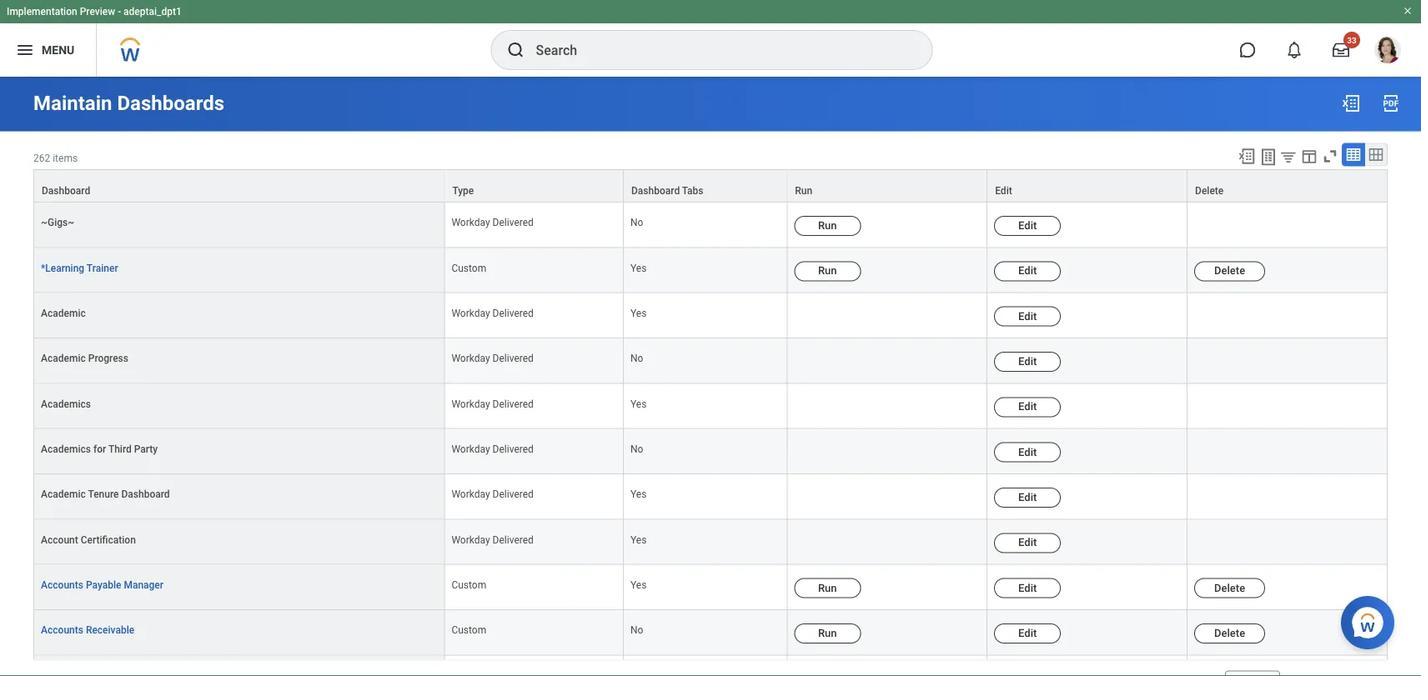 Task type: describe. For each thing, give the bounding box(es) containing it.
6 edit row from the top
[[33, 520, 1388, 565]]

dashboard tabs
[[632, 185, 704, 197]]

maintain dashboards main content
[[0, 77, 1421, 677]]

accounts payable manager link
[[41, 579, 164, 591]]

3 edit row from the top
[[33, 384, 1388, 429]]

items
[[53, 152, 78, 164]]

delivered for academic
[[493, 307, 534, 319]]

profile logan mcneil image
[[1375, 37, 1401, 67]]

menu banner
[[0, 0, 1421, 77]]

close environment banner image
[[1403, 6, 1413, 16]]

academic progress
[[41, 352, 128, 364]]

accounts for accounts payable manager
[[41, 579, 83, 591]]

manager
[[124, 579, 164, 591]]

6 edit button from the top
[[995, 442, 1061, 462]]

-
[[118, 6, 121, 18]]

2 edit row from the top
[[33, 338, 1388, 384]]

yes for academic
[[631, 307, 647, 319]]

run for 2nd edit button from the bottom
[[818, 581, 837, 594]]

trainer
[[87, 262, 118, 274]]

delivered for account certification
[[493, 534, 534, 545]]

workday for academic progress
[[452, 352, 490, 364]]

academics for academics
[[41, 398, 91, 409]]

maintain
[[33, 91, 112, 115]]

export to excel image for dashboards
[[1341, 93, 1361, 113]]

select to filter grid data image
[[1280, 148, 1298, 166]]

2 delete button from the top
[[1195, 578, 1266, 598]]

delivered for academic progress
[[493, 352, 534, 364]]

workday delivered for academic progress
[[452, 352, 534, 364]]

menu button
[[0, 23, 96, 77]]

maintain dashboards
[[33, 91, 224, 115]]

export to worksheets image
[[1259, 147, 1279, 167]]

6 yes from the top
[[631, 579, 647, 591]]

preview
[[80, 6, 115, 18]]

edit button
[[988, 170, 1187, 202]]

1 edit row from the top
[[33, 293, 1388, 338]]

custom for *learning trainer
[[452, 262, 486, 274]]

custom for accounts receivable
[[452, 624, 486, 636]]

*learning trainer
[[41, 262, 118, 274]]

academics for third party
[[41, 443, 158, 455]]

dashboard button
[[34, 170, 444, 202]]

type
[[452, 185, 474, 197]]

for
[[93, 443, 106, 455]]

academic tenure dashboard
[[41, 488, 170, 500]]

9 edit button from the top
[[995, 578, 1061, 598]]

type button
[[445, 170, 623, 202]]

workday delivered for academics for third party
[[452, 443, 534, 455]]

accounts receivable link
[[41, 624, 134, 636]]

1 edit button from the top
[[995, 216, 1061, 236]]

dashboards
[[117, 91, 224, 115]]

33 button
[[1323, 32, 1361, 68]]

4 edit button from the top
[[995, 352, 1061, 372]]

workday for ~gigs~
[[452, 217, 490, 228]]

10 edit button from the top
[[995, 624, 1061, 644]]

3 edit button from the top
[[995, 306, 1061, 326]]

run button
[[788, 170, 987, 202]]

third
[[108, 443, 132, 455]]

custom for accounts payable manager
[[452, 579, 486, 591]]

academics for academics for third party
[[41, 443, 91, 455]]

receivable
[[86, 624, 134, 636]]

implementation
[[7, 6, 77, 18]]

accounts payable manager
[[41, 579, 164, 591]]

progress
[[88, 352, 128, 364]]

6 row from the top
[[33, 656, 1388, 677]]

party
[[134, 443, 158, 455]]

workday delivered for ~gigs~
[[452, 217, 534, 228]]

5 edit row from the top
[[33, 474, 1388, 520]]



Task type: locate. For each thing, give the bounding box(es) containing it.
no for academics for third party
[[631, 443, 644, 455]]

4 workday from the top
[[452, 398, 490, 409]]

run for edit popup button at top right
[[795, 185, 813, 197]]

1 delete button from the top
[[1195, 261, 1266, 281]]

table image
[[1346, 146, 1362, 163]]

payable
[[86, 579, 121, 591]]

5 workday from the top
[[452, 443, 490, 455]]

accounts left receivable
[[41, 624, 83, 636]]

accounts left payable
[[41, 579, 83, 591]]

delivered for ~gigs~
[[493, 217, 534, 228]]

run for tenth edit button from the bottom of the maintain dashboards main content
[[818, 219, 837, 231]]

workday delivered for account certification
[[452, 534, 534, 545]]

edit
[[995, 185, 1012, 197], [1019, 219, 1037, 231], [1019, 264, 1037, 277], [1019, 309, 1037, 322], [1019, 355, 1037, 367], [1019, 400, 1037, 413], [1019, 445, 1037, 458], [1019, 491, 1037, 503], [1019, 536, 1037, 549], [1019, 581, 1037, 594], [1019, 627, 1037, 639]]

academic
[[41, 307, 86, 319], [41, 352, 86, 364], [41, 488, 86, 500]]

academic for academic tenure dashboard
[[41, 488, 86, 500]]

1 yes from the top
[[631, 262, 647, 274]]

6 delivered from the top
[[493, 488, 534, 500]]

4 edit row from the top
[[33, 429, 1388, 474]]

3 academic from the top
[[41, 488, 86, 500]]

5 yes from the top
[[631, 534, 647, 545]]

academic left tenure
[[41, 488, 86, 500]]

2 yes from the top
[[631, 307, 647, 319]]

delivered inside 'row'
[[493, 217, 534, 228]]

1 vertical spatial academics
[[41, 443, 91, 455]]

row header inside maintain dashboards main content
[[33, 656, 445, 677]]

expand table image
[[1368, 146, 1385, 163]]

1 horizontal spatial export to excel image
[[1341, 93, 1361, 113]]

edit row
[[33, 293, 1388, 338], [33, 338, 1388, 384], [33, 384, 1388, 429], [33, 429, 1388, 474], [33, 474, 1388, 520], [33, 520, 1388, 565]]

1 row from the top
[[33, 169, 1388, 202]]

workday for academic
[[452, 307, 490, 319]]

academic for academic progress
[[41, 352, 86, 364]]

1 no from the top
[[631, 217, 644, 228]]

2 vertical spatial academic
[[41, 488, 86, 500]]

2 custom from the top
[[452, 579, 486, 591]]

5 row from the top
[[33, 610, 1388, 656]]

1 run button from the top
[[794, 216, 861, 236]]

0 horizontal spatial export to excel image
[[1238, 147, 1256, 166]]

run inside popup button
[[795, 185, 813, 197]]

academics down academic progress
[[41, 398, 91, 409]]

delete button
[[1188, 170, 1387, 202]]

262
[[33, 152, 50, 164]]

tabs
[[682, 185, 704, 197]]

row containing dashboard
[[33, 169, 1388, 202]]

2 academics from the top
[[41, 443, 91, 455]]

workday for academic tenure dashboard
[[452, 488, 490, 500]]

account
[[41, 534, 78, 545]]

academic for academic
[[41, 307, 86, 319]]

yes for account certification
[[631, 534, 647, 545]]

account certification
[[41, 534, 136, 545]]

click to view/edit grid preferences image
[[1300, 147, 1319, 166]]

4 workday delivered from the top
[[452, 398, 534, 409]]

Search Workday  search field
[[536, 32, 898, 68]]

1 vertical spatial delete button
[[1195, 578, 1266, 598]]

accounts for accounts receivable
[[41, 624, 83, 636]]

7 edit button from the top
[[995, 488, 1061, 508]]

delivered
[[493, 217, 534, 228], [493, 307, 534, 319], [493, 352, 534, 364], [493, 398, 534, 409], [493, 443, 534, 455], [493, 488, 534, 500], [493, 534, 534, 545]]

3 workday from the top
[[452, 352, 490, 364]]

2 accounts from the top
[[41, 624, 83, 636]]

run
[[795, 185, 813, 197], [818, 219, 837, 231], [818, 264, 837, 277], [818, 581, 837, 594], [818, 627, 837, 639]]

2 delivered from the top
[[493, 307, 534, 319]]

3 delivered from the top
[[493, 352, 534, 364]]

0 vertical spatial delete button
[[1195, 261, 1266, 281]]

certification
[[81, 534, 136, 545]]

delete inside popup button
[[1195, 185, 1224, 197]]

3 workday delivered from the top
[[452, 352, 534, 364]]

dashboard for dashboard tabs
[[632, 185, 680, 197]]

dashboard tabs button
[[624, 170, 787, 202]]

workday for academics
[[452, 398, 490, 409]]

workday delivered
[[452, 217, 534, 228], [452, 307, 534, 319], [452, 352, 534, 364], [452, 398, 534, 409], [452, 443, 534, 455], [452, 488, 534, 500], [452, 534, 534, 545]]

workday for account certification
[[452, 534, 490, 545]]

delete button for yes
[[1195, 261, 1266, 281]]

0 vertical spatial academic
[[41, 307, 86, 319]]

dashboard for dashboard
[[42, 185, 90, 197]]

items per page element
[[1135, 661, 1280, 677]]

0 vertical spatial export to excel image
[[1341, 93, 1361, 113]]

academic down *learning
[[41, 307, 86, 319]]

2 row from the top
[[33, 202, 1388, 248]]

2 edit button from the top
[[995, 261, 1061, 281]]

export to excel image for items
[[1238, 147, 1256, 166]]

workday
[[452, 217, 490, 228], [452, 307, 490, 319], [452, 352, 490, 364], [452, 398, 490, 409], [452, 443, 490, 455], [452, 488, 490, 500], [452, 534, 490, 545]]

4 delivered from the top
[[493, 398, 534, 409]]

5 workday delivered from the top
[[452, 443, 534, 455]]

1 vertical spatial export to excel image
[[1238, 147, 1256, 166]]

row header
[[33, 656, 445, 677]]

search image
[[506, 40, 526, 60]]

notifications large image
[[1286, 42, 1303, 58]]

7 workday from the top
[[452, 534, 490, 545]]

dashboard left tabs
[[632, 185, 680, 197]]

edit button
[[995, 216, 1061, 236], [995, 261, 1061, 281], [995, 306, 1061, 326], [995, 352, 1061, 372], [995, 397, 1061, 417], [995, 442, 1061, 462], [995, 488, 1061, 508], [995, 533, 1061, 553], [995, 578, 1061, 598], [995, 624, 1061, 644]]

0 horizontal spatial dashboard
[[42, 185, 90, 197]]

5 delivered from the top
[[493, 443, 534, 455]]

2 academic from the top
[[41, 352, 86, 364]]

3 run button from the top
[[794, 578, 861, 598]]

yes
[[631, 262, 647, 274], [631, 307, 647, 319], [631, 398, 647, 409], [631, 488, 647, 500], [631, 534, 647, 545], [631, 579, 647, 591]]

7 delivered from the top
[[493, 534, 534, 545]]

262 items
[[33, 152, 78, 164]]

export to excel image
[[1341, 93, 1361, 113], [1238, 147, 1256, 166]]

dashboard
[[42, 185, 90, 197], [632, 185, 680, 197], [121, 488, 170, 500]]

workday delivered for academics
[[452, 398, 534, 409]]

adeptai_dpt1
[[124, 6, 182, 18]]

delete
[[1195, 185, 1224, 197], [1215, 264, 1246, 277], [1215, 581, 1246, 594], [1215, 627, 1246, 639]]

2 workday delivered from the top
[[452, 307, 534, 319]]

2 no from the top
[[631, 352, 644, 364]]

0 vertical spatial custom
[[452, 262, 486, 274]]

3 yes from the top
[[631, 398, 647, 409]]

yes for academics
[[631, 398, 647, 409]]

run button
[[794, 216, 861, 236], [794, 261, 861, 281], [794, 578, 861, 598], [794, 624, 861, 644]]

2 vertical spatial delete button
[[1195, 624, 1266, 644]]

no for academic progress
[[631, 352, 644, 364]]

academics left "for" at the bottom left
[[41, 443, 91, 455]]

dashboard right tenure
[[121, 488, 170, 500]]

toolbar inside maintain dashboards main content
[[1230, 143, 1388, 169]]

delete button for no
[[1195, 624, 1266, 644]]

1 horizontal spatial dashboard
[[121, 488, 170, 500]]

1 academics from the top
[[41, 398, 91, 409]]

export to excel image left view printable version (pdf) icon
[[1341, 93, 1361, 113]]

0 vertical spatial academics
[[41, 398, 91, 409]]

yes for academic tenure dashboard
[[631, 488, 647, 500]]

6 workday delivered from the top
[[452, 488, 534, 500]]

menu
[[42, 43, 74, 57]]

1 vertical spatial custom
[[452, 579, 486, 591]]

tenure
[[88, 488, 119, 500]]

pagination element
[[1290, 661, 1388, 677]]

toolbar
[[1230, 143, 1388, 169]]

2 run button from the top
[[794, 261, 861, 281]]

8 edit button from the top
[[995, 533, 1061, 553]]

accounts receivable
[[41, 624, 134, 636]]

1 workday delivered from the top
[[452, 217, 534, 228]]

1 custom from the top
[[452, 262, 486, 274]]

1 vertical spatial academic
[[41, 352, 86, 364]]

cell
[[1188, 202, 1388, 248], [788, 293, 988, 338], [1188, 293, 1388, 338], [788, 338, 988, 384], [1188, 338, 1388, 384], [788, 384, 988, 429], [1188, 384, 1388, 429], [788, 429, 988, 474], [1188, 429, 1388, 474], [788, 474, 988, 520], [1188, 474, 1388, 520], [788, 520, 988, 565], [1188, 520, 1388, 565], [445, 656, 624, 677], [624, 656, 788, 677], [788, 656, 988, 677], [988, 656, 1188, 677], [1188, 656, 1388, 677]]

2 workday from the top
[[452, 307, 490, 319]]

delivered for academics for third party
[[493, 443, 534, 455]]

accounts
[[41, 579, 83, 591], [41, 624, 83, 636]]

custom
[[452, 262, 486, 274], [452, 579, 486, 591], [452, 624, 486, 636]]

4 row from the top
[[33, 565, 1388, 610]]

view printable version (pdf) image
[[1381, 93, 1401, 113]]

~gigs~
[[41, 217, 74, 228]]

4 no from the top
[[631, 624, 644, 636]]

row
[[33, 169, 1388, 202], [33, 202, 1388, 248], [33, 248, 1388, 293], [33, 565, 1388, 610], [33, 610, 1388, 656], [33, 656, 1388, 677]]

5 edit button from the top
[[995, 397, 1061, 417]]

1 academic from the top
[[41, 307, 86, 319]]

4 yes from the top
[[631, 488, 647, 500]]

33
[[1347, 35, 1357, 45]]

export to excel image left export to worksheets icon
[[1238, 147, 1256, 166]]

justify image
[[15, 40, 35, 60]]

3 row from the top
[[33, 248, 1388, 293]]

fullscreen image
[[1321, 147, 1340, 166]]

academics
[[41, 398, 91, 409], [41, 443, 91, 455]]

6 workday from the top
[[452, 488, 490, 500]]

workday for academics for third party
[[452, 443, 490, 455]]

1 delivered from the top
[[493, 217, 534, 228]]

1 workday from the top
[[452, 217, 490, 228]]

0 vertical spatial accounts
[[41, 579, 83, 591]]

3 delete button from the top
[[1195, 624, 1266, 644]]

workday delivered for academic tenure dashboard
[[452, 488, 534, 500]]

delivered for academics
[[493, 398, 534, 409]]

edit inside edit popup button
[[995, 185, 1012, 197]]

delivered for academic tenure dashboard
[[493, 488, 534, 500]]

2 vertical spatial custom
[[452, 624, 486, 636]]

no
[[631, 217, 644, 228], [631, 352, 644, 364], [631, 443, 644, 455], [631, 624, 644, 636]]

delete button
[[1195, 261, 1266, 281], [1195, 578, 1266, 598], [1195, 624, 1266, 644]]

workday delivered for academic
[[452, 307, 534, 319]]

inbox large image
[[1333, 42, 1350, 58]]

1 vertical spatial accounts
[[41, 624, 83, 636]]

dashboard down items
[[42, 185, 90, 197]]

implementation preview -   adeptai_dpt1
[[7, 6, 182, 18]]

academic left progress
[[41, 352, 86, 364]]

4 run button from the top
[[794, 624, 861, 644]]

3 custom from the top
[[452, 624, 486, 636]]

2 horizontal spatial dashboard
[[632, 185, 680, 197]]

no for ~gigs~
[[631, 217, 644, 228]]

*learning trainer link
[[41, 262, 118, 274]]

*learning
[[41, 262, 84, 274]]

1 accounts from the top
[[41, 579, 83, 591]]

7 workday delivered from the top
[[452, 534, 534, 545]]

3 no from the top
[[631, 443, 644, 455]]



Task type: vqa. For each thing, say whether or not it's contained in the screenshot.
view within the Talent Marketplace Participation ELEMENT
no



